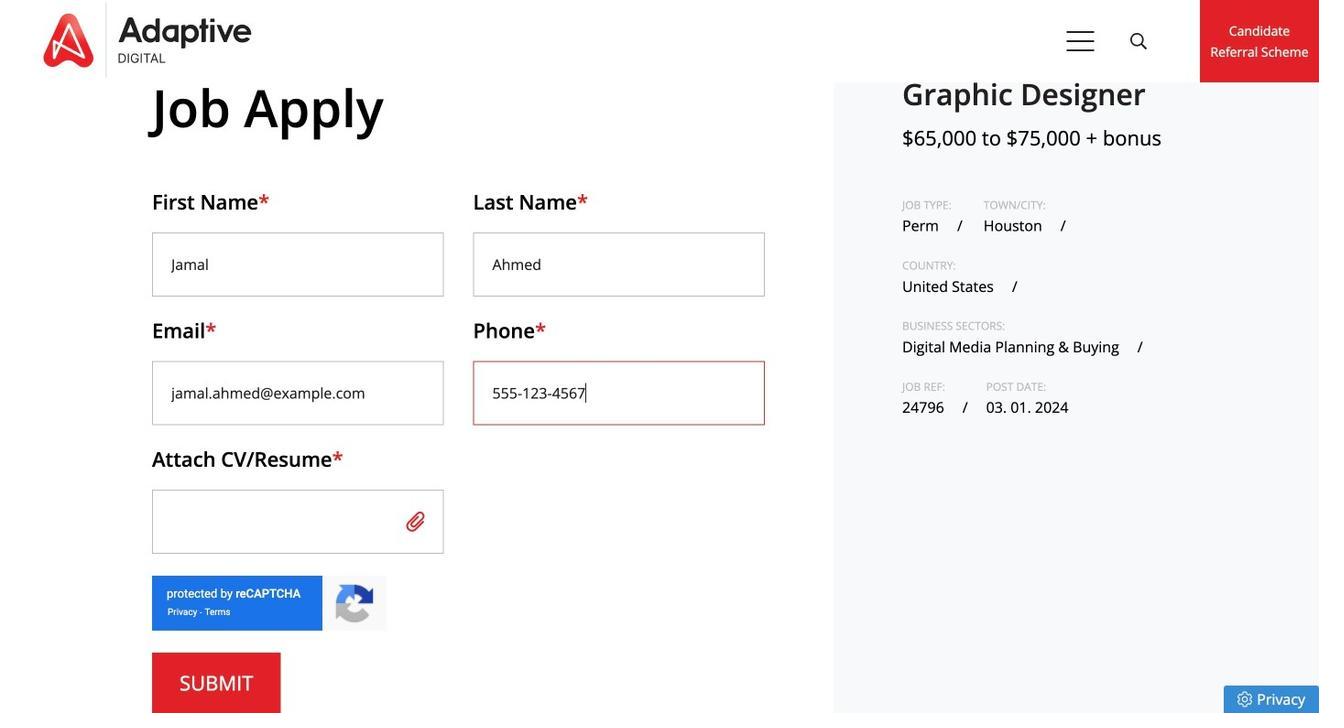 Task type: locate. For each thing, give the bounding box(es) containing it.
search image
[[1131, 33, 1148, 49]]

Last Name* text field
[[473, 233, 765, 297]]

Email* text field
[[152, 361, 444, 426]]

Phone* text field
[[473, 361, 765, 426]]



Task type: describe. For each thing, give the bounding box(es) containing it.
paperclip image
[[406, 512, 426, 532]]

privacy image
[[1238, 692, 1253, 708]]

First Name* text field
[[152, 233, 444, 297]]



